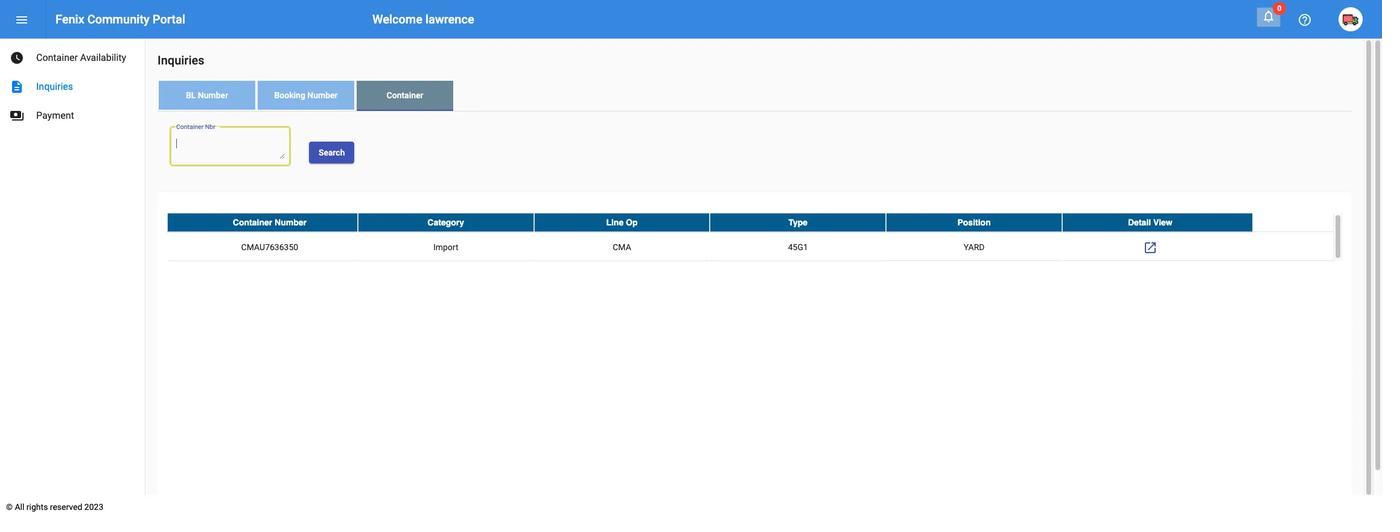 Task type: describe. For each thing, give the bounding box(es) containing it.
notifications_none
[[1262, 9, 1277, 24]]

bl
[[186, 91, 196, 100]]

container for container number
[[233, 218, 272, 228]]

yard
[[964, 243, 985, 252]]

search button
[[309, 142, 355, 164]]

availability
[[80, 52, 126, 63]]

line
[[607, 218, 624, 228]]

booking number
[[274, 91, 338, 100]]

number for container number
[[275, 218, 307, 228]]

bl number
[[186, 91, 228, 100]]

position column header
[[887, 214, 1063, 232]]

navigation containing watch_later
[[0, 39, 145, 130]]

45g1
[[789, 243, 809, 252]]

detail view column header
[[1063, 214, 1254, 232]]

welcome lawrence
[[373, 12, 474, 27]]

container for container availability
[[36, 52, 78, 63]]

all
[[15, 503, 24, 513]]

open_in_new grid
[[167, 214, 1343, 263]]

open_in_new
[[1144, 241, 1158, 256]]

watch_later
[[10, 51, 24, 65]]

reserved
[[50, 503, 82, 513]]

1 vertical spatial inquiries
[[36, 81, 73, 92]]

community
[[87, 12, 150, 27]]

menu
[[14, 13, 29, 27]]

open_in_new button
[[1139, 235, 1163, 260]]

position
[[958, 218, 991, 228]]

search
[[319, 148, 345, 157]]

container for container
[[387, 91, 424, 100]]

container availability
[[36, 52, 126, 63]]

payment
[[36, 110, 74, 121]]

detail view
[[1129, 218, 1173, 228]]

import
[[434, 243, 459, 252]]

no color image inside the open_in_new button
[[1144, 241, 1158, 256]]

menu button
[[10, 7, 34, 31]]

fenix
[[56, 12, 84, 27]]

booking
[[274, 91, 305, 100]]

booking number tab panel
[[158, 112, 1353, 520]]



Task type: vqa. For each thing, say whether or not it's contained in the screenshot.


Task type: locate. For each thing, give the bounding box(es) containing it.
type
[[789, 218, 808, 228]]

inquiries up bl
[[158, 53, 204, 68]]

category column header
[[358, 214, 534, 232]]

no color image containing payments
[[10, 109, 24, 123]]

number for bl number
[[198, 91, 228, 100]]

2 vertical spatial container
[[233, 218, 272, 228]]

no color image for help_outline popup button
[[1298, 13, 1313, 27]]

number for booking number
[[308, 91, 338, 100]]

fenix community portal
[[56, 12, 185, 27]]

container
[[36, 52, 78, 63], [387, 91, 424, 100], [233, 218, 272, 228]]

no color image
[[1262, 9, 1277, 24], [14, 13, 29, 27], [1298, 13, 1313, 27], [10, 51, 24, 65], [10, 80, 24, 94]]

inquiries
[[158, 53, 204, 68], [36, 81, 73, 92]]

no color image inside the notifications_none popup button
[[1262, 9, 1277, 24]]

no color image containing open_in_new
[[1144, 241, 1158, 256]]

1 vertical spatial container
[[387, 91, 424, 100]]

line op column header
[[534, 214, 710, 232]]

number right bl
[[198, 91, 228, 100]]

None text field
[[176, 138, 285, 159]]

©
[[6, 503, 13, 513]]

container number
[[233, 218, 307, 228]]

no color image containing help_outline
[[1298, 13, 1313, 27]]

0 horizontal spatial inquiries
[[36, 81, 73, 92]]

0 vertical spatial no color image
[[10, 109, 24, 123]]

0 horizontal spatial number
[[198, 91, 228, 100]]

container inside column header
[[233, 218, 272, 228]]

type column header
[[710, 214, 887, 232]]

no color image containing notifications_none
[[1262, 9, 1277, 24]]

0 horizontal spatial no color image
[[10, 109, 24, 123]]

no color image down detail view
[[1144, 241, 1158, 256]]

0 vertical spatial inquiries
[[158, 53, 204, 68]]

open_in_new row
[[167, 232, 1334, 263]]

lawrence
[[426, 12, 474, 27]]

bl number tab panel
[[158, 112, 1353, 520]]

no color image down the description
[[10, 109, 24, 123]]

no color image for menu button
[[14, 13, 29, 27]]

no color image inside help_outline popup button
[[1298, 13, 1313, 27]]

2 horizontal spatial container
[[387, 91, 424, 100]]

1 horizontal spatial container
[[233, 218, 272, 228]]

© all rights reserved 2023
[[6, 503, 103, 513]]

rights
[[26, 503, 48, 513]]

category
[[428, 218, 464, 228]]

0 horizontal spatial container
[[36, 52, 78, 63]]

1 horizontal spatial no color image
[[1144, 241, 1158, 256]]

cma
[[613, 243, 632, 252]]

cmau7636350
[[241, 243, 298, 252]]

1 horizontal spatial number
[[275, 218, 307, 228]]

1 vertical spatial no color image
[[1144, 241, 1158, 256]]

payments
[[10, 109, 24, 123]]

description
[[10, 80, 24, 94]]

1 horizontal spatial inquiries
[[158, 53, 204, 68]]

inquiries up payment
[[36, 81, 73, 92]]

no color image up the description
[[10, 51, 24, 65]]

no color image down watch_later
[[10, 80, 24, 94]]

2 horizontal spatial number
[[308, 91, 338, 100]]

help_outline
[[1298, 13, 1313, 27]]

no color image containing watch_later
[[10, 51, 24, 65]]

view
[[1154, 218, 1173, 228]]

no color image right the notifications_none popup button in the top right of the page
[[1298, 13, 1313, 27]]

no color image up watch_later
[[14, 13, 29, 27]]

line op
[[607, 218, 638, 228]]

op
[[626, 218, 638, 228]]

navigation
[[0, 39, 145, 130]]

container number column header
[[167, 214, 358, 232]]

welcome
[[373, 12, 423, 27]]

no color image left help_outline popup button
[[1262, 9, 1277, 24]]

no color image containing description
[[10, 80, 24, 94]]

row containing container number
[[167, 214, 1334, 232]]

0 vertical spatial container
[[36, 52, 78, 63]]

number
[[198, 91, 228, 100], [308, 91, 338, 100], [275, 218, 307, 228]]

no color image inside menu button
[[14, 13, 29, 27]]

number up cmau7636350
[[275, 218, 307, 228]]

detail
[[1129, 218, 1152, 228]]

no color image containing menu
[[14, 13, 29, 27]]

no color image
[[10, 109, 24, 123], [1144, 241, 1158, 256]]

no color image inside navigation
[[10, 109, 24, 123]]

portal
[[153, 12, 185, 27]]

no color image for the notifications_none popup button in the top right of the page
[[1262, 9, 1277, 24]]

row
[[167, 214, 1334, 232]]

number inside column header
[[275, 218, 307, 228]]

2023
[[84, 503, 103, 513]]

help_outline button
[[1294, 7, 1318, 31]]

number right booking
[[308, 91, 338, 100]]

notifications_none button
[[1257, 7, 1281, 27]]



